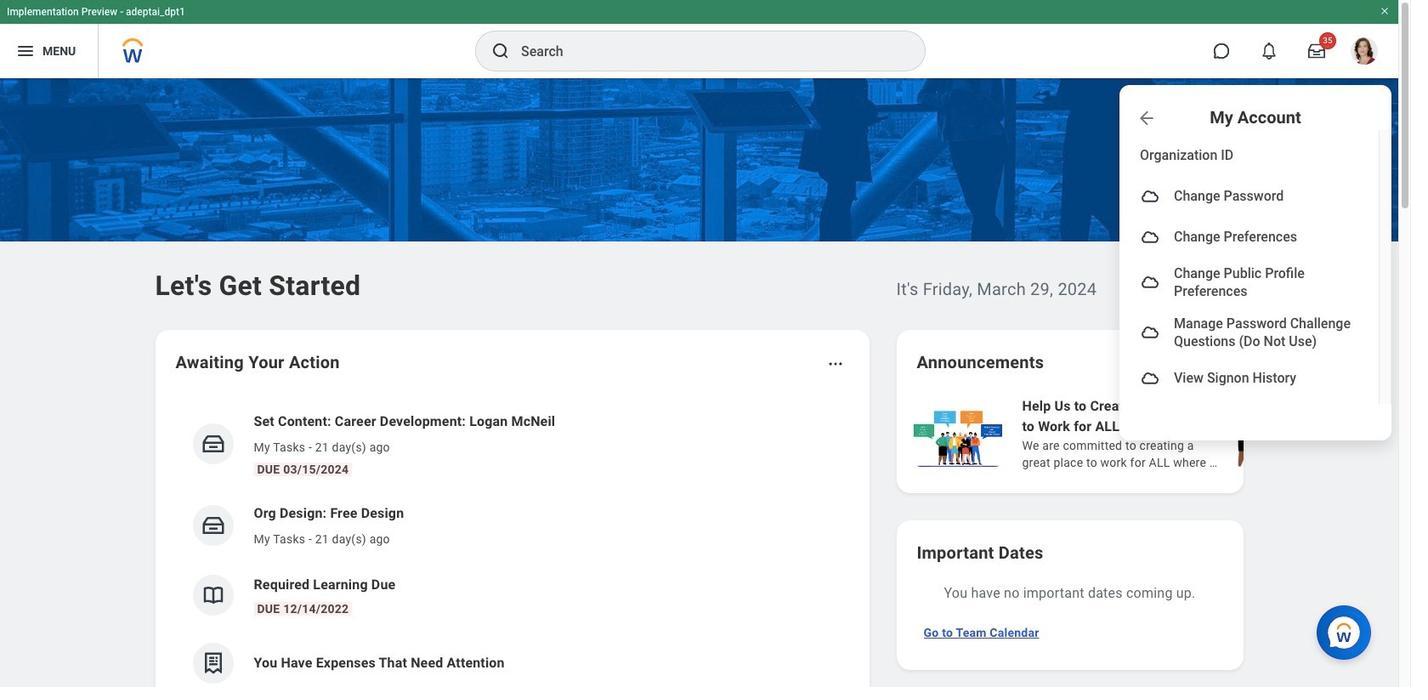 Task type: describe. For each thing, give the bounding box(es) containing it.
3 menu item from the top
[[1120, 258, 1379, 308]]

1 menu item from the top
[[1120, 176, 1379, 217]]

book open image
[[200, 583, 226, 608]]

Search Workday  search field
[[521, 32, 890, 70]]

logan mcneil image
[[1351, 37, 1378, 65]]

1 inbox image from the top
[[200, 431, 226, 457]]

2 menu item from the top
[[1120, 217, 1379, 258]]

search image
[[491, 41, 511, 61]]

1 avatar image from the top
[[1140, 186, 1161, 207]]

chevron right small image
[[1201, 354, 1218, 371]]

2 inbox image from the top
[[200, 513, 226, 538]]

0 horizontal spatial list
[[176, 398, 849, 687]]



Task type: vqa. For each thing, say whether or not it's contained in the screenshot.
back image
yes



Task type: locate. For each thing, give the bounding box(es) containing it.
dashboard expenses image
[[200, 651, 226, 676]]

menu
[[1120, 130, 1392, 404]]

notifications large image
[[1261, 43, 1278, 60]]

inbox large image
[[1309, 43, 1326, 60]]

5 menu item from the top
[[1120, 358, 1379, 399]]

0 vertical spatial inbox image
[[200, 431, 226, 457]]

close environment banner image
[[1380, 6, 1390, 16]]

menu item
[[1120, 176, 1379, 217], [1120, 217, 1379, 258], [1120, 258, 1379, 308], [1120, 308, 1379, 358], [1120, 358, 1379, 399]]

back image
[[1137, 108, 1157, 128]]

banner
[[0, 0, 1399, 440]]

2 avatar image from the top
[[1140, 227, 1161, 247]]

main content
[[0, 78, 1412, 687]]

5 avatar image from the top
[[1140, 368, 1161, 388]]

chevron left small image
[[1171, 354, 1188, 371]]

4 menu item from the top
[[1120, 308, 1379, 358]]

1 vertical spatial inbox image
[[200, 513, 226, 538]]

3 avatar image from the top
[[1140, 272, 1161, 293]]

status
[[1131, 355, 1159, 369]]

4 avatar image from the top
[[1140, 323, 1161, 343]]

inbox image
[[200, 431, 226, 457], [200, 513, 226, 538]]

justify image
[[15, 41, 36, 61]]

avatar image
[[1140, 186, 1161, 207], [1140, 227, 1161, 247], [1140, 272, 1161, 293], [1140, 323, 1161, 343], [1140, 368, 1161, 388]]

list
[[910, 395, 1412, 473], [176, 398, 849, 687]]

1 horizontal spatial list
[[910, 395, 1412, 473]]



